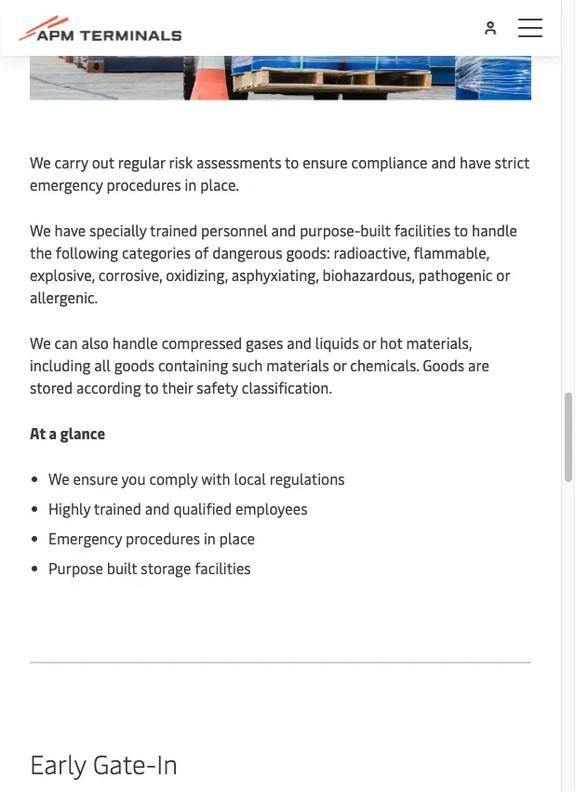 Task type: vqa. For each thing, say whether or not it's contained in the screenshot.
handle to the top
yes



Task type: locate. For each thing, give the bounding box(es) containing it.
we for we carry out regular risk assessments to ensure compliance and have strict emergency procedures in place.
[[30, 152, 51, 172]]

1 horizontal spatial built
[[361, 220, 391, 240]]

1 horizontal spatial trained
[[150, 220, 198, 240]]

or down liquids
[[333, 355, 347, 375]]

1 horizontal spatial or
[[363, 333, 377, 353]]

0 vertical spatial to
[[285, 152, 299, 172]]

0 vertical spatial ensure
[[303, 152, 348, 172]]

we inside we can also handle compressed gases and liquids or hot materials, including all goods containing such materials or chemicals. goods are stored according to their safety classification.
[[30, 333, 51, 353]]

emergency
[[48, 528, 122, 548]]

in left place
[[204, 528, 216, 548]]

apm terminals hazardous materials storage image
[[30, 0, 532, 100]]

comply
[[149, 469, 198, 489]]

or
[[497, 264, 511, 285], [363, 333, 377, 353], [333, 355, 347, 375]]

ensure left compliance on the top of page
[[303, 152, 348, 172]]

at a glance
[[30, 423, 105, 443]]

we left can
[[30, 333, 51, 353]]

procedures down regular
[[107, 174, 181, 194]]

risk
[[169, 152, 193, 172]]

1 horizontal spatial facilities
[[395, 220, 451, 240]]

and inside we can also handle compressed gases and liquids or hot materials, including all goods containing such materials or chemicals. goods are stored according to their safety classification.
[[287, 333, 312, 353]]

we inside the we have specially trained personnel and purpose-built facilities to handle the following categories of dangerous goods: radioactive, flammable, explosive, corrosive, oxidizing, asphyxiating, biohazardous, pathogenic or allergenic.
[[30, 220, 51, 240]]

or left hot
[[363, 333, 377, 353]]

and up goods:
[[272, 220, 297, 240]]

facilities down place
[[195, 558, 251, 578]]

compressed
[[162, 333, 242, 353]]

1 horizontal spatial to
[[285, 152, 299, 172]]

0 horizontal spatial to
[[145, 377, 159, 397]]

handle inside we can also handle compressed gases and liquids or hot materials, including all goods containing such materials or chemicals. goods are stored according to their safety classification.
[[113, 333, 158, 353]]

place
[[220, 528, 255, 548]]

handle up goods
[[113, 333, 158, 353]]

emergency
[[30, 174, 103, 194]]

compliance
[[352, 152, 428, 172]]

1 horizontal spatial handle
[[472, 220, 518, 240]]

built up radioactive,
[[361, 220, 391, 240]]

ensure left you
[[73, 469, 118, 489]]

we up highly
[[48, 469, 70, 489]]

procedures inside we carry out regular risk assessments to ensure compliance and have strict emergency procedures in place.
[[107, 174, 181, 194]]

1 horizontal spatial ensure
[[303, 152, 348, 172]]

0 vertical spatial in
[[185, 174, 197, 194]]

1 vertical spatial in
[[204, 528, 216, 548]]

1 vertical spatial to
[[455, 220, 469, 240]]

asphyxiating,
[[232, 264, 319, 285]]

radioactive,
[[334, 242, 411, 262]]

and right compliance on the top of page
[[432, 152, 457, 172]]

highly trained and qualified employees
[[48, 498, 308, 518]]

in
[[185, 174, 197, 194], [204, 528, 216, 548]]

facilities
[[395, 220, 451, 240], [195, 558, 251, 578]]

we up the at the top of the page
[[30, 220, 51, 240]]

we
[[30, 152, 51, 172], [30, 220, 51, 240], [30, 333, 51, 353], [48, 469, 70, 489]]

0 horizontal spatial have
[[54, 220, 86, 240]]

trained
[[150, 220, 198, 240], [94, 498, 142, 518]]

0 horizontal spatial trained
[[94, 498, 142, 518]]

2 horizontal spatial or
[[497, 264, 511, 285]]

facilities up flammable,
[[395, 220, 451, 240]]

0 vertical spatial have
[[460, 152, 492, 172]]

2 vertical spatial to
[[145, 377, 159, 397]]

handle
[[472, 220, 518, 240], [113, 333, 158, 353]]

have inside we carry out regular risk assessments to ensure compliance and have strict emergency procedures in place.
[[460, 152, 492, 172]]

materials,
[[407, 333, 473, 353]]

a
[[49, 423, 57, 443]]

2 vertical spatial or
[[333, 355, 347, 375]]

and
[[432, 152, 457, 172], [272, 220, 297, 240], [287, 333, 312, 353], [145, 498, 170, 518]]

to up flammable,
[[455, 220, 469, 240]]

0 vertical spatial handle
[[472, 220, 518, 240]]

0 vertical spatial trained
[[150, 220, 198, 240]]

0 horizontal spatial handle
[[113, 333, 158, 353]]

local
[[234, 469, 266, 489]]

built down the emergency procedures in place
[[107, 558, 137, 578]]

emergency procedures in place
[[48, 528, 255, 548]]

1 vertical spatial trained
[[94, 498, 142, 518]]

1 vertical spatial facilities
[[195, 558, 251, 578]]

we for we ensure you comply with local regulations
[[48, 469, 70, 489]]

pathogenic
[[419, 264, 493, 285]]

are
[[469, 355, 490, 375]]

1 horizontal spatial have
[[460, 152, 492, 172]]

their
[[162, 377, 193, 397]]

built
[[361, 220, 391, 240], [107, 558, 137, 578]]

handle up flammable,
[[472, 220, 518, 240]]

have left strict
[[460, 152, 492, 172]]

such
[[232, 355, 263, 375]]

1 vertical spatial have
[[54, 220, 86, 240]]

to right assessments
[[285, 152, 299, 172]]

classification.
[[242, 377, 333, 397]]

1 vertical spatial procedures
[[126, 528, 200, 548]]

we left carry
[[30, 152, 51, 172]]

to left their
[[145, 377, 159, 397]]

allergenic.
[[30, 287, 98, 307]]

with
[[201, 469, 231, 489]]

ensure
[[303, 152, 348, 172], [73, 469, 118, 489]]

2 horizontal spatial to
[[455, 220, 469, 240]]

qualified
[[174, 498, 232, 518]]

0 vertical spatial facilities
[[395, 220, 451, 240]]

procedures
[[107, 174, 181, 194], [126, 528, 200, 548]]

we for we have specially trained personnel and purpose-built facilities to handle the following categories of dangerous goods: radioactive, flammable, explosive, corrosive, oxidizing, asphyxiating, biohazardous, pathogenic or allergenic.
[[30, 220, 51, 240]]

1 vertical spatial handle
[[113, 333, 158, 353]]

of
[[195, 242, 209, 262]]

or right pathogenic
[[497, 264, 511, 285]]

we carry out regular risk assessments to ensure compliance and have strict emergency procedures in place.
[[30, 152, 530, 194]]

regulations
[[270, 469, 345, 489]]

place.
[[201, 174, 239, 194]]

1 vertical spatial ensure
[[73, 469, 118, 489]]

liquids
[[316, 333, 359, 353]]

hot
[[380, 333, 403, 353]]

the
[[30, 242, 52, 262]]

including
[[30, 355, 91, 375]]

0 vertical spatial built
[[361, 220, 391, 240]]

trained down you
[[94, 498, 142, 518]]

all
[[94, 355, 111, 375]]

procedures up storage
[[126, 528, 200, 548]]

0 horizontal spatial in
[[185, 174, 197, 194]]

0 vertical spatial or
[[497, 264, 511, 285]]

0 vertical spatial procedures
[[107, 174, 181, 194]]

and up materials
[[287, 333, 312, 353]]

have
[[460, 152, 492, 172], [54, 220, 86, 240]]

0 horizontal spatial built
[[107, 558, 137, 578]]

to
[[285, 152, 299, 172], [455, 220, 469, 240], [145, 377, 159, 397]]

trained up categories
[[150, 220, 198, 240]]

following
[[56, 242, 118, 262]]

in
[[157, 746, 178, 782]]

we inside we carry out regular risk assessments to ensure compliance and have strict emergency procedures in place.
[[30, 152, 51, 172]]

1 horizontal spatial in
[[204, 528, 216, 548]]

have up following
[[54, 220, 86, 240]]

in down risk
[[185, 174, 197, 194]]



Task type: describe. For each thing, give the bounding box(es) containing it.
goods
[[423, 355, 465, 375]]

goods
[[114, 355, 155, 375]]

specially
[[90, 220, 147, 240]]

at
[[30, 423, 46, 443]]

stored
[[30, 377, 73, 397]]

flammable,
[[414, 242, 490, 262]]

can
[[54, 333, 78, 353]]

to inside the we have specially trained personnel and purpose-built facilities to handle the following categories of dangerous goods: radioactive, flammable, explosive, corrosive, oxidizing, asphyxiating, biohazardous, pathogenic or allergenic.
[[455, 220, 469, 240]]

categories
[[122, 242, 191, 262]]

we ensure you comply with local regulations
[[48, 469, 345, 489]]

and inside the we have specially trained personnel and purpose-built facilities to handle the following categories of dangerous goods: radioactive, flammable, explosive, corrosive, oxidizing, asphyxiating, biohazardous, pathogenic or allergenic.
[[272, 220, 297, 240]]

1 vertical spatial or
[[363, 333, 377, 353]]

early
[[30, 746, 86, 782]]

ensure inside we carry out regular risk assessments to ensure compliance and have strict emergency procedures in place.
[[303, 152, 348, 172]]

gases
[[246, 333, 284, 353]]

facilities inside the we have specially trained personnel and purpose-built facilities to handle the following categories of dangerous goods: radioactive, flammable, explosive, corrosive, oxidizing, asphyxiating, biohazardous, pathogenic or allergenic.
[[395, 220, 451, 240]]

purpose
[[48, 558, 103, 578]]

strict
[[495, 152, 530, 172]]

explosive,
[[30, 264, 95, 285]]

we can also handle compressed gases and liquids or hot materials, including all goods containing such materials or chemicals. goods are stored according to their safety classification.
[[30, 333, 490, 397]]

1 vertical spatial built
[[107, 558, 137, 578]]

also
[[82, 333, 109, 353]]

to inside we carry out regular risk assessments to ensure compliance and have strict emergency procedures in place.
[[285, 152, 299, 172]]

have inside the we have specially trained personnel and purpose-built facilities to handle the following categories of dangerous goods: radioactive, flammable, explosive, corrosive, oxidizing, asphyxiating, biohazardous, pathogenic or allergenic.
[[54, 220, 86, 240]]

highly
[[48, 498, 91, 518]]

early gate-in
[[30, 746, 178, 782]]

assessments
[[197, 152, 282, 172]]

0 horizontal spatial ensure
[[73, 469, 118, 489]]

carry
[[54, 152, 88, 172]]

biohazardous,
[[323, 264, 415, 285]]

handle inside the we have specially trained personnel and purpose-built facilities to handle the following categories of dangerous goods: radioactive, flammable, explosive, corrosive, oxidizing, asphyxiating, biohazardous, pathogenic or allergenic.
[[472, 220, 518, 240]]

in inside we carry out regular risk assessments to ensure compliance and have strict emergency procedures in place.
[[185, 174, 197, 194]]

containing
[[158, 355, 229, 375]]

we have specially trained personnel and purpose-built facilities to handle the following categories of dangerous goods: radioactive, flammable, explosive, corrosive, oxidizing, asphyxiating, biohazardous, pathogenic or allergenic.
[[30, 220, 518, 307]]

corrosive,
[[99, 264, 163, 285]]

purpose built storage facilities
[[48, 558, 255, 578]]

chemicals.
[[351, 355, 420, 375]]

glance
[[60, 423, 105, 443]]

oxidizing,
[[166, 264, 228, 285]]

storage
[[141, 558, 191, 578]]

purpose-
[[300, 220, 361, 240]]

according
[[76, 377, 141, 397]]

out
[[92, 152, 115, 172]]

trained inside the we have specially trained personnel and purpose-built facilities to handle the following categories of dangerous goods: radioactive, flammable, explosive, corrosive, oxidizing, asphyxiating, biohazardous, pathogenic or allergenic.
[[150, 220, 198, 240]]

or inside the we have specially trained personnel and purpose-built facilities to handle the following categories of dangerous goods: radioactive, flammable, explosive, corrosive, oxidizing, asphyxiating, biohazardous, pathogenic or allergenic.
[[497, 264, 511, 285]]

to inside we can also handle compressed gases and liquids or hot materials, including all goods containing such materials or chemicals. goods are stored according to their safety classification.
[[145, 377, 159, 397]]

and inside we carry out regular risk assessments to ensure compliance and have strict emergency procedures in place.
[[432, 152, 457, 172]]

regular
[[118, 152, 165, 172]]

built inside the we have specially trained personnel and purpose-built facilities to handle the following categories of dangerous goods: radioactive, flammable, explosive, corrosive, oxidizing, asphyxiating, biohazardous, pathogenic or allergenic.
[[361, 220, 391, 240]]

0 horizontal spatial facilities
[[195, 558, 251, 578]]

materials
[[267, 355, 330, 375]]

we for we can also handle compressed gases and liquids or hot materials, including all goods containing such materials or chemicals. goods are stored according to their safety classification.
[[30, 333, 51, 353]]

you
[[122, 469, 146, 489]]

0 horizontal spatial or
[[333, 355, 347, 375]]

personnel
[[201, 220, 268, 240]]

employees
[[236, 498, 308, 518]]

gate-
[[93, 746, 157, 782]]

and up the emergency procedures in place
[[145, 498, 170, 518]]

dangerous
[[213, 242, 283, 262]]

safety
[[197, 377, 238, 397]]

goods:
[[286, 242, 330, 262]]



